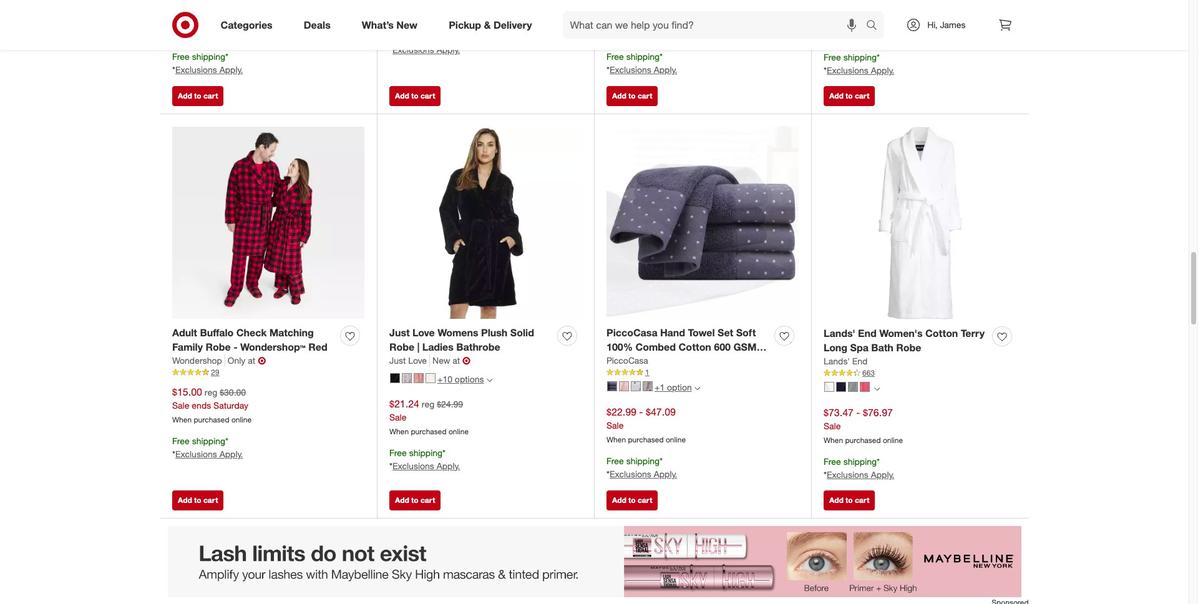 Task type: locate. For each thing, give the bounding box(es) containing it.
james
[[940, 19, 966, 30]]

apply. down categories
[[220, 64, 243, 75]]

when down $15.00
[[172, 415, 192, 425]]

shipping for exclusions apply. button under $22.99 - $47.09 sale when purchased online
[[626, 456, 660, 466]]

robe up wondershop only at ¬
[[206, 341, 231, 353]]

purchased down the $107.10
[[628, 31, 664, 40]]

wondershop only at ¬
[[172, 355, 266, 367]]

0 vertical spatial just
[[389, 327, 410, 339]]

when down $22.99
[[607, 435, 626, 444]]

lands' end women's cotton terry long spa bath robe image
[[824, 127, 1017, 320], [824, 127, 1017, 320]]

exclusions for exclusions apply. button underneath $15.00 reg $30.00 sale ends saturday when purchased online
[[175, 449, 217, 459]]

apply. for exclusions apply. button underneath $21.24 reg $24.99 sale when purchased online
[[437, 460, 460, 471]]

search
[[861, 20, 891, 32]]

- right $27.99
[[857, 2, 860, 15]]

+10
[[438, 374, 453, 385]]

¬ down bathrobe
[[463, 355, 471, 367]]

exclusions for exclusions apply. button underneath $21.24 reg $24.99 sale when purchased online
[[393, 460, 434, 471]]

piccocasa hand towel set soft 100% combed cotton 600 gsm luxury towels highly absorbent for bathroom wash bath towel image
[[607, 127, 799, 319], [607, 127, 799, 319]]

cotton
[[926, 327, 958, 340], [679, 341, 711, 353]]

0 horizontal spatial when purchased online
[[389, 11, 469, 20]]

0 vertical spatial lands'
[[824, 327, 856, 340]]

1 vertical spatial when purchased online
[[824, 31, 903, 41]]

towels
[[642, 355, 674, 368]]

0 vertical spatial new
[[397, 18, 418, 31]]

- inside $73.47 - $76.97 sale when purchased online
[[857, 407, 860, 419]]

free down $15.00 reg $30.00 sale ends saturday when purchased online
[[172, 436, 190, 446]]

sale inside $29.97 - $49.99 sale when purchased online
[[172, 16, 189, 26]]

online down $76.97
[[883, 436, 903, 445]]

purchased inside $21.24 reg $24.99 sale when purchased online
[[411, 427, 447, 436]]

robe up just love link
[[389, 341, 415, 353]]

$51.30
[[607, 2, 637, 14]]

free shipping * * exclusions apply. down ends
[[172, 436, 243, 459]]

love inside just love new at ¬
[[408, 355, 427, 366]]

exclusions apply. button down $21.24 reg $24.99 sale when purchased online
[[393, 460, 460, 472]]

$51.30 - $107.10 sale when purchased online
[[607, 2, 686, 40]]

$30.00
[[220, 387, 246, 398]]

purchased down ends
[[194, 415, 229, 425]]

2 piccocasa from the top
[[607, 355, 648, 366]]

end inside lands' end women's cotton terry long spa bath robe
[[858, 327, 877, 340]]

adult
[[172, 327, 197, 339]]

only
[[228, 355, 246, 366]]

matching
[[270, 327, 314, 339]]

0 vertical spatial when purchased online
[[389, 11, 469, 20]]

sale down $21.24
[[389, 412, 407, 423]]

when down $51.30 at right top
[[607, 31, 626, 40]]

add
[[178, 91, 192, 101], [395, 91, 409, 101], [612, 91, 627, 101], [830, 91, 844, 101], [178, 496, 192, 505], [395, 496, 409, 505], [612, 496, 627, 505], [830, 496, 844, 505]]

free shipping * * exclusions apply. for exclusions apply. button underneath $73.47 - $76.97 sale when purchased online
[[824, 456, 895, 480]]

0 vertical spatial piccocasa
[[607, 327, 658, 339]]

sale down $15.00
[[172, 400, 189, 411]]

+1 option
[[655, 382, 692, 393]]

just
[[389, 327, 410, 339], [389, 355, 406, 366]]

purchased down $47.09
[[628, 435, 664, 444]]

spa
[[850, 342, 869, 354]]

cotton up highly
[[679, 341, 711, 353]]

free down $22.99 - $47.09 sale when purchased online
[[607, 456, 624, 466]]

free shipping * * exclusions apply. down $73.47 - $76.97 sale when purchased online
[[824, 456, 895, 480]]

at right only
[[248, 355, 255, 366]]

1 piccocasa from the top
[[607, 327, 658, 339]]

apply. for exclusions apply. button under $22.99 - $47.09 sale when purchased online
[[654, 469, 677, 479]]

just inside just love womens plush solid robe | ladies bathrobe
[[389, 327, 410, 339]]

0 vertical spatial reg
[[205, 387, 217, 398]]

burgundy / white image
[[402, 373, 412, 383]]

free shipping * * exclusions apply. down $21.24 reg $24.99 sale when purchased online
[[389, 447, 460, 471]]

just up just love link
[[389, 327, 410, 339]]

love down |
[[408, 355, 427, 366]]

$76.97
[[863, 407, 893, 419]]

exclusions down $73.47 - $76.97 sale when purchased online
[[827, 469, 869, 480]]

apply. down pickup
[[437, 44, 460, 55]]

when down $73.47
[[824, 436, 843, 445]]

search button
[[861, 11, 891, 41]]

at inside just love new at ¬
[[453, 355, 460, 366]]

robe inside adult buffalo check matching family robe - wondershop™ red
[[206, 341, 231, 353]]

sale inside $73.47 - $76.97 sale when purchased online
[[824, 421, 841, 431]]

1 horizontal spatial new
[[433, 355, 450, 366]]

towel down absorbent
[[726, 370, 753, 382]]

shipping down $29.97 - $49.99 sale when purchased online
[[192, 51, 225, 62]]

piccocasa for piccocasa hand towel set soft 100% combed cotton 600 gsm luxury towels highly absorbent for bathroom wash bath towel
[[607, 327, 658, 339]]

categories
[[221, 18, 273, 31]]

1 horizontal spatial reg
[[422, 399, 435, 410]]

when purchased online up '* exclusions apply.'
[[389, 11, 469, 20]]

online inside $29.97 - $49.99 sale when purchased online
[[232, 31, 252, 40]]

lands' down "long"
[[824, 356, 850, 367]]

cart
[[203, 91, 218, 101], [421, 91, 435, 101], [638, 91, 652, 101], [855, 91, 870, 101], [203, 496, 218, 505], [421, 496, 435, 505], [638, 496, 652, 505], [855, 496, 870, 505]]

- right $73.47
[[857, 407, 860, 419]]

1 vertical spatial love
[[408, 355, 427, 366]]

all colors + 1 more colors image
[[695, 386, 700, 391]]

0 horizontal spatial new
[[397, 18, 418, 31]]

- inside $22.99 - $47.09 sale when purchased online
[[639, 406, 643, 418]]

2 just from the top
[[389, 355, 406, 366]]

1 vertical spatial new
[[433, 355, 450, 366]]

free for exclusions apply. button under $22.99 - $47.09 sale when purchased online
[[607, 456, 624, 466]]

1 horizontal spatial ¬
[[463, 355, 471, 367]]

piccocasa up '100%'
[[607, 327, 658, 339]]

free down $27.99
[[824, 52, 841, 63]]

29 link
[[172, 367, 365, 378]]

just love new at ¬
[[389, 355, 471, 367]]

29
[[211, 368, 219, 377]]

1 vertical spatial cotton
[[679, 341, 711, 353]]

end for lands' end women's cotton terry long spa bath robe
[[858, 327, 877, 340]]

exclusions down ends
[[175, 449, 217, 459]]

0 horizontal spatial robe
[[206, 341, 231, 353]]

free shipping * * exclusions apply. down search 'button'
[[824, 52, 895, 76]]

towel left set
[[688, 327, 715, 339]]

options
[[455, 374, 484, 385]]

piccocasa inside piccocasa hand towel set soft 100% combed cotton 600 gsm luxury towels highly absorbent for bathroom wash bath towel
[[607, 327, 658, 339]]

when
[[389, 11, 409, 20], [172, 31, 192, 40], [607, 31, 626, 40], [824, 31, 843, 41], [172, 415, 192, 425], [389, 427, 409, 436], [607, 435, 626, 444], [824, 436, 843, 445]]

shipping down search 'button'
[[844, 52, 877, 63]]

end
[[858, 327, 877, 340], [852, 356, 868, 367]]

shipping down $22.99 - $47.09 sale when purchased online
[[626, 456, 660, 466]]

$22.99 - $47.09 sale when purchased online
[[607, 406, 686, 444]]

sale inside the $51.30 - $107.10 sale when purchased online
[[607, 16, 624, 26]]

free down $73.47 - $76.97 sale when purchased online
[[824, 456, 841, 467]]

sale down $73.47
[[824, 421, 841, 431]]

online down the $107.10
[[666, 31, 686, 40]]

soft
[[736, 327, 756, 339]]

sale down $29.97 at top left
[[172, 16, 189, 26]]

online down $47.09
[[666, 435, 686, 444]]

0 vertical spatial cotton
[[926, 327, 958, 340]]

0 horizontal spatial at
[[248, 355, 255, 366]]

free shipping * * exclusions apply. down the $51.30 - $107.10 sale when purchased online
[[607, 51, 677, 75]]

exclusions down the $51.30 - $107.10 sale when purchased online
[[610, 64, 652, 75]]

apply. down saturday
[[220, 449, 243, 459]]

- right $22.99
[[639, 406, 643, 418]]

lands' end women's cotton terry long spa bath robe
[[824, 327, 985, 354]]

piccocasa down '100%'
[[607, 355, 648, 366]]

exclusions apply. button
[[393, 44, 460, 56], [175, 64, 243, 76], [610, 64, 677, 76], [827, 64, 895, 77], [175, 448, 243, 461], [393, 460, 460, 472], [610, 468, 677, 480], [827, 469, 895, 481]]

when inside the $51.30 - $107.10 sale when purchased online
[[607, 31, 626, 40]]

towel
[[688, 327, 715, 339], [726, 370, 753, 382]]

all colors + 1 more colors element
[[695, 384, 700, 392]]

free down $29.97 - $49.99 sale when purchased online
[[172, 51, 190, 62]]

ultimate gray image
[[848, 382, 858, 392]]

sale for $22.99
[[607, 420, 624, 431]]

at up +10 options on the bottom
[[453, 355, 460, 366]]

sale inside $21.24 reg $24.99 sale when purchased online
[[389, 412, 407, 423]]

apply. for exclusions apply. button underneath search 'button'
[[871, 65, 895, 76]]

bath inside piccocasa hand towel set soft 100% combed cotton 600 gsm luxury towels highly absorbent for bathroom wash bath towel
[[701, 370, 723, 382]]

exclusions for exclusions apply. button below the $51.30 - $107.10 sale when purchased online
[[610, 64, 652, 75]]

categories link
[[210, 11, 288, 39]]

- right $29.97 at top left
[[205, 2, 209, 14]]

women's
[[880, 327, 923, 340]]

purchased down $76.97
[[845, 436, 881, 445]]

when purchased online
[[389, 11, 469, 20], [824, 31, 903, 41]]

0 horizontal spatial reg
[[205, 387, 217, 398]]

- inside the $51.30 - $107.10 sale when purchased online
[[639, 2, 643, 14]]

exclusions down $29.97 - $49.99 sale when purchased online
[[175, 64, 217, 75]]

to
[[194, 91, 201, 101], [411, 91, 419, 101], [629, 91, 636, 101], [846, 91, 853, 101], [194, 496, 201, 505], [411, 496, 419, 505], [629, 496, 636, 505], [846, 496, 853, 505]]

sale for $29.97
[[172, 16, 189, 26]]

robe
[[206, 341, 231, 353], [389, 341, 415, 353], [897, 342, 922, 354]]

shipping for exclusions apply. button underneath $29.97 - $49.99 sale when purchased online
[[192, 51, 225, 62]]

1 horizontal spatial bath
[[872, 342, 894, 354]]

sale inside $15.00 reg $30.00 sale ends saturday when purchased online
[[172, 400, 189, 411]]

2 ¬ from the left
[[463, 355, 471, 367]]

cotton left terry
[[926, 327, 958, 340]]

lands' end
[[824, 356, 868, 367]]

sale for $15.00
[[172, 400, 189, 411]]

reg inside $21.24 reg $24.99 sale when purchased online
[[422, 399, 435, 410]]

lands' inside lands' end women's cotton terry long spa bath robe
[[824, 327, 856, 340]]

check
[[236, 327, 267, 339]]

0 horizontal spatial bath
[[701, 370, 723, 382]]

$15.00 reg $30.00 sale ends saturday when purchased online
[[172, 386, 252, 425]]

- for $73.47
[[857, 407, 860, 419]]

deals
[[304, 18, 331, 31]]

1 horizontal spatial cotton
[[926, 327, 958, 340]]

- inside $29.97 - $49.99 sale when purchased online
[[205, 2, 209, 14]]

when purchased online down $27.99 - $54.99
[[824, 31, 903, 41]]

1
[[645, 368, 650, 377]]

0 vertical spatial love
[[413, 327, 435, 339]]

new down the ladies
[[433, 355, 450, 366]]

2 at from the left
[[453, 355, 460, 366]]

exclusions down $22.99 - $47.09 sale when purchased online
[[610, 469, 652, 479]]

0 horizontal spatial ¬
[[258, 355, 266, 367]]

exclusions for exclusions apply. button underneath $73.47 - $76.97 sale when purchased online
[[827, 469, 869, 480]]

1 just from the top
[[389, 327, 410, 339]]

+10 options
[[438, 374, 484, 385]]

bath
[[872, 342, 894, 354], [701, 370, 723, 382]]

just inside just love new at ¬
[[389, 355, 406, 366]]

sale for $21.24
[[389, 412, 407, 423]]

apply. for exclusions apply. button underneath $29.97 - $49.99 sale when purchased online
[[220, 64, 243, 75]]

online
[[449, 11, 469, 20], [232, 31, 252, 40], [666, 31, 686, 40], [883, 31, 903, 41], [232, 415, 252, 425], [449, 427, 469, 436], [666, 435, 686, 444], [883, 436, 903, 445]]

wondershop link
[[172, 355, 225, 367]]

new right what's
[[397, 18, 418, 31]]

robe for love
[[389, 341, 415, 353]]

free shipping * * exclusions apply.
[[172, 51, 243, 75], [607, 51, 677, 75], [824, 52, 895, 76], [172, 436, 243, 459], [389, 447, 460, 471], [607, 456, 677, 479], [824, 456, 895, 480]]

$15.00
[[172, 386, 202, 398]]

just love womens plush solid robe | ladies bathrobe image
[[389, 127, 582, 319], [389, 127, 582, 319]]

1 at from the left
[[248, 355, 255, 366]]

1 vertical spatial towel
[[726, 370, 753, 382]]

wood lily image
[[860, 382, 870, 392]]

1 vertical spatial lands'
[[824, 356, 850, 367]]

new
[[397, 18, 418, 31], [433, 355, 450, 366]]

plush
[[481, 327, 508, 339]]

online down $24.99
[[449, 427, 469, 436]]

$49.99
[[212, 2, 242, 14]]

hi, james
[[928, 19, 966, 30]]

0 vertical spatial bath
[[872, 342, 894, 354]]

apply. down $73.47 - $76.97 sale when purchased online
[[871, 469, 895, 480]]

1 horizontal spatial at
[[453, 355, 460, 366]]

shipping down the $51.30 - $107.10 sale when purchased online
[[626, 51, 660, 62]]

when inside $15.00 reg $30.00 sale ends saturday when purchased online
[[172, 415, 192, 425]]

deep sea navy image
[[836, 382, 846, 392]]

0 vertical spatial towel
[[688, 327, 715, 339]]

highly
[[677, 355, 707, 368]]

2 horizontal spatial robe
[[897, 342, 922, 354]]

reg inside $15.00 reg $30.00 sale ends saturday when purchased online
[[205, 387, 217, 398]]

robe down women's
[[897, 342, 922, 354]]

free down $21.24 reg $24.99 sale when purchased online
[[389, 447, 407, 458]]

$22.99
[[607, 406, 637, 418]]

love up |
[[413, 327, 435, 339]]

bath down highly
[[701, 370, 723, 382]]

$73.47
[[824, 407, 854, 419]]

1 vertical spatial end
[[852, 356, 868, 367]]

bone image
[[643, 381, 653, 391]]

love inside just love womens plush solid robe | ladies bathrobe
[[413, 327, 435, 339]]

1 ¬ from the left
[[258, 355, 266, 367]]

- up only
[[234, 341, 238, 353]]

1 vertical spatial piccocasa
[[607, 355, 648, 366]]

free for exclusions apply. button underneath $21.24 reg $24.99 sale when purchased online
[[389, 447, 407, 458]]

- inside adult buffalo check matching family robe - wondershop™ red
[[234, 341, 238, 353]]

robe inside just love womens plush solid robe | ladies bathrobe
[[389, 341, 415, 353]]

apply. down $21.24 reg $24.99 sale when purchased online
[[437, 460, 460, 471]]

0 vertical spatial end
[[858, 327, 877, 340]]

1 vertical spatial reg
[[422, 399, 435, 410]]

end down spa
[[852, 356, 868, 367]]

robe inside lands' end women's cotton terry long spa bath robe
[[897, 342, 922, 354]]

shipping for exclusions apply. button underneath $15.00 reg $30.00 sale ends saturday when purchased online
[[192, 436, 225, 446]]

1 vertical spatial just
[[389, 355, 406, 366]]

1 horizontal spatial robe
[[389, 341, 415, 353]]

+1
[[655, 382, 665, 393]]

2 lands' from the top
[[824, 356, 850, 367]]

+1 option button
[[602, 378, 706, 398]]

reg left $24.99
[[422, 399, 435, 410]]

1 horizontal spatial towel
[[726, 370, 753, 382]]

apply. down $22.99 - $47.09 sale when purchased online
[[654, 469, 677, 479]]

lands' up "long"
[[824, 327, 856, 340]]

lands' end link
[[824, 355, 868, 368]]

¬ down wondershop™
[[258, 355, 266, 367]]

sale for $51.30
[[607, 16, 624, 26]]

set
[[718, 327, 734, 339]]

purchased down $24.99
[[411, 427, 447, 436]]

misty rose image
[[619, 381, 629, 391]]

exclusions apply. button down $73.47 - $76.97 sale when purchased online
[[827, 469, 895, 481]]

adult buffalo check matching family robe - wondershop™ red image
[[172, 127, 365, 319], [172, 127, 365, 319]]

sale inside $22.99 - $47.09 sale when purchased online
[[607, 420, 624, 431]]

end up spa
[[858, 327, 877, 340]]

new inside just love new at ¬
[[433, 355, 450, 366]]

just love link
[[389, 355, 430, 367]]

1 lands' from the top
[[824, 327, 856, 340]]

1 vertical spatial bath
[[701, 370, 723, 382]]

* exclusions apply.
[[389, 44, 460, 55]]

shipping down $15.00 reg $30.00 sale ends saturday when purchased online
[[192, 436, 225, 446]]

coral image
[[414, 373, 424, 383]]

-
[[205, 2, 209, 14], [639, 2, 643, 14], [857, 2, 860, 15], [234, 341, 238, 353], [639, 406, 643, 418], [857, 407, 860, 419]]

apply. down search 'button'
[[871, 65, 895, 76]]

exclusions apply. button down search 'button'
[[827, 64, 895, 77]]

when down $27.99
[[824, 31, 843, 41]]

piccocasa
[[607, 327, 658, 339], [607, 355, 648, 366]]

sale
[[172, 16, 189, 26], [607, 16, 624, 26], [172, 400, 189, 411], [389, 412, 407, 423], [607, 420, 624, 431], [824, 421, 841, 431]]

exclusions down what's new link
[[393, 44, 434, 55]]

1 link
[[607, 367, 799, 378]]

online down saturday
[[232, 415, 252, 425]]

sale for $73.47
[[824, 421, 841, 431]]

exclusions for exclusions apply. button underneath $29.97 - $49.99 sale when purchased online
[[175, 64, 217, 75]]

exclusions down search 'button'
[[827, 65, 869, 76]]

just love womens plush solid robe | ladies bathrobe
[[389, 327, 534, 353]]

free shipping * * exclusions apply. for exclusions apply. button below the $51.30 - $107.10 sale when purchased online
[[607, 51, 677, 75]]

online down $49.99 on the top left of page
[[232, 31, 252, 40]]

reg up ends
[[205, 387, 217, 398]]

lands' inside the lands' end link
[[824, 356, 850, 367]]

online inside $21.24 reg $24.99 sale when purchased online
[[449, 427, 469, 436]]

$21.24
[[389, 398, 419, 410]]

online inside $73.47 - $76.97 sale when purchased online
[[883, 436, 903, 445]]

0 horizontal spatial cotton
[[679, 341, 711, 353]]

add to cart
[[178, 91, 218, 101], [395, 91, 435, 101], [612, 91, 652, 101], [830, 91, 870, 101], [178, 496, 218, 505], [395, 496, 435, 505], [612, 496, 652, 505], [830, 496, 870, 505]]

apply.
[[437, 44, 460, 55], [220, 64, 243, 75], [654, 64, 677, 75], [871, 65, 895, 76], [220, 449, 243, 459], [437, 460, 460, 471], [654, 469, 677, 479], [871, 469, 895, 480]]

when inside $29.97 - $49.99 sale when purchased online
[[172, 31, 192, 40]]

reg for $15.00
[[205, 387, 217, 398]]

slate grey image
[[607, 381, 617, 391]]

what's new
[[362, 18, 418, 31]]

combed
[[636, 341, 676, 353]]

just up black image
[[389, 355, 406, 366]]

bath right spa
[[872, 342, 894, 354]]

- for $22.99
[[639, 406, 643, 418]]

when down $29.97 at top left
[[172, 31, 192, 40]]

purchased down $49.99 on the top left of page
[[194, 31, 229, 40]]

shipping down $73.47 - $76.97 sale when purchased online
[[844, 456, 877, 467]]

shipping down $21.24 reg $24.99 sale when purchased online
[[409, 447, 443, 458]]

$29.97
[[172, 2, 202, 14]]

ends
[[192, 400, 211, 411]]



Task type: vqa. For each thing, say whether or not it's contained in the screenshot.
Dog
no



Task type: describe. For each thing, give the bounding box(es) containing it.
adult buffalo check matching family robe - wondershop™ red
[[172, 327, 327, 353]]

purchased inside the $51.30 - $107.10 sale when purchased online
[[628, 31, 664, 40]]

end for lands' end
[[852, 356, 868, 367]]

advertisement region
[[160, 526, 1029, 598]]

100%
[[607, 341, 633, 353]]

absorbent
[[710, 355, 759, 368]]

shipping for exclusions apply. button underneath $21.24 reg $24.99 sale when purchased online
[[409, 447, 443, 458]]

purchased inside $73.47 - $76.97 sale when purchased online
[[845, 436, 881, 445]]

lands' end women's cotton terry long spa bath robe link
[[824, 327, 987, 355]]

shipping for exclusions apply. button below the $51.30 - $107.10 sale when purchased online
[[626, 51, 660, 62]]

$21.24 reg $24.99 sale when purchased online
[[389, 398, 469, 436]]

option
[[667, 382, 692, 393]]

pickup & delivery link
[[438, 11, 548, 39]]

cream image
[[426, 373, 436, 383]]

love for womens
[[413, 327, 435, 339]]

delivery
[[494, 18, 532, 31]]

apply. for exclusions apply. button underneath $15.00 reg $30.00 sale ends saturday when purchased online
[[220, 449, 243, 459]]

free for exclusions apply. button below the $51.30 - $107.10 sale when purchased online
[[607, 51, 624, 62]]

1 horizontal spatial when purchased online
[[824, 31, 903, 41]]

|
[[417, 341, 420, 353]]

free shipping * * exclusions apply. for exclusions apply. button underneath $21.24 reg $24.99 sale when purchased online
[[389, 447, 460, 471]]

free shipping * * exclusions apply. for exclusions apply. button underneath $15.00 reg $30.00 sale ends saturday when purchased online
[[172, 436, 243, 459]]

online down $54.99
[[883, 31, 903, 41]]

$24.99
[[437, 399, 463, 410]]

pickup & delivery
[[449, 18, 532, 31]]

exclusions for exclusions apply. button underneath search 'button'
[[827, 65, 869, 76]]

apply. for exclusions apply. button underneath $73.47 - $76.97 sale when purchased online
[[871, 469, 895, 480]]

just love womens plush solid robe | ladies bathrobe link
[[389, 326, 552, 355]]

white image
[[825, 382, 835, 392]]

bathrobe
[[456, 341, 500, 353]]

purchased inside $29.97 - $49.99 sale when purchased online
[[194, 31, 229, 40]]

when up '* exclusions apply.'
[[389, 11, 409, 20]]

at inside wondershop only at ¬
[[248, 355, 255, 366]]

solid
[[510, 327, 534, 339]]

exclusions apply. button down $22.99 - $47.09 sale when purchased online
[[610, 468, 677, 480]]

online inside $22.99 - $47.09 sale when purchased online
[[666, 435, 686, 444]]

exclusions apply. button down the $51.30 - $107.10 sale when purchased online
[[610, 64, 677, 76]]

lands' for lands' end
[[824, 356, 850, 367]]

- for $29.97
[[205, 2, 209, 14]]

piccocasa link
[[607, 355, 648, 367]]

exclusions for exclusions apply. button under $22.99 - $47.09 sale when purchased online
[[610, 469, 652, 479]]

just for just love womens plush solid robe | ladies bathrobe
[[389, 327, 410, 339]]

deals link
[[293, 11, 346, 39]]

- for $51.30
[[639, 2, 643, 14]]

663 link
[[824, 368, 1017, 379]]

exclusions apply. button down $15.00 reg $30.00 sale ends saturday when purchased online
[[175, 448, 243, 461]]

red
[[309, 341, 327, 353]]

robe for buffalo
[[206, 341, 231, 353]]

family
[[172, 341, 203, 353]]

$54.99
[[863, 2, 893, 15]]

cotton inside lands' end women's cotton terry long spa bath robe
[[926, 327, 958, 340]]

gsm
[[734, 341, 757, 353]]

beige image
[[631, 381, 641, 391]]

hi,
[[928, 19, 938, 30]]

shipping for exclusions apply. button underneath $73.47 - $76.97 sale when purchased online
[[844, 456, 877, 467]]

piccocasa for piccocasa
[[607, 355, 648, 366]]

saturday
[[214, 400, 248, 411]]

exclusions apply. button down $29.97 - $49.99 sale when purchased online
[[175, 64, 243, 76]]

ladies
[[422, 341, 454, 353]]

what's new link
[[351, 11, 433, 39]]

long
[[824, 342, 848, 354]]

What can we help you find? suggestions appear below search field
[[563, 11, 870, 39]]

when inside $22.99 - $47.09 sale when purchased online
[[607, 435, 626, 444]]

all colors image
[[874, 386, 880, 392]]

exclusions apply. button down what's new link
[[393, 44, 460, 56]]

love for new
[[408, 355, 427, 366]]

free for exclusions apply. button underneath $15.00 reg $30.00 sale ends saturday when purchased online
[[172, 436, 190, 446]]

all colors element
[[874, 385, 880, 392]]

663
[[863, 368, 875, 378]]

free for exclusions apply. button underneath search 'button'
[[824, 52, 841, 63]]

wondershop
[[172, 355, 222, 366]]

shipping for exclusions apply. button underneath search 'button'
[[844, 52, 877, 63]]

+10 options button
[[384, 370, 498, 390]]

online left &
[[449, 11, 469, 20]]

online inside the $51.30 - $107.10 sale when purchased online
[[666, 31, 686, 40]]

$27.99
[[824, 2, 854, 15]]

purchased up '* exclusions apply.'
[[411, 11, 447, 20]]

when inside $73.47 - $76.97 sale when purchased online
[[824, 436, 843, 445]]

$73.47 - $76.97 sale when purchased online
[[824, 407, 903, 445]]

$107.10
[[646, 2, 682, 14]]

adult buffalo check matching family robe - wondershop™ red link
[[172, 326, 335, 355]]

reg for $21.24
[[422, 399, 435, 410]]

cotton inside piccocasa hand towel set soft 100% combed cotton 600 gsm luxury towels highly absorbent for bathroom wash bath towel
[[679, 341, 711, 353]]

just for just love new at ¬
[[389, 355, 406, 366]]

pickup
[[449, 18, 481, 31]]

&
[[484, 18, 491, 31]]

all colors + 10 more colors element
[[487, 376, 492, 383]]

free shipping * * exclusions apply. for exclusions apply. button under $22.99 - $47.09 sale when purchased online
[[607, 456, 677, 479]]

piccocasa hand towel set soft 100% combed cotton 600 gsm luxury towels highly absorbent for bathroom wash bath towel
[[607, 327, 759, 382]]

bath inside lands' end women's cotton terry long spa bath robe
[[872, 342, 894, 354]]

free for exclusions apply. button underneath $73.47 - $76.97 sale when purchased online
[[824, 456, 841, 467]]

black image
[[390, 373, 400, 383]]

$27.99 - $54.99
[[824, 2, 893, 15]]

terry
[[961, 327, 985, 340]]

luxury
[[607, 355, 639, 368]]

what's
[[362, 18, 394, 31]]

purchased inside $15.00 reg $30.00 sale ends saturday when purchased online
[[194, 415, 229, 425]]

purchased inside $22.99 - $47.09 sale when purchased online
[[628, 435, 664, 444]]

free shipping * * exclusions apply. for exclusions apply. button underneath $29.97 - $49.99 sale when purchased online
[[172, 51, 243, 75]]

wondershop™
[[240, 341, 306, 353]]

apply. for exclusions apply. button below the $51.30 - $107.10 sale when purchased online
[[654, 64, 677, 75]]

$29.97 - $49.99 sale when purchased online
[[172, 2, 252, 40]]

when inside $21.24 reg $24.99 sale when purchased online
[[389, 427, 409, 436]]

for
[[607, 370, 620, 382]]

0 horizontal spatial towel
[[688, 327, 715, 339]]

- for $27.99
[[857, 2, 860, 15]]

buffalo
[[200, 327, 234, 339]]

piccocasa hand towel set soft 100% combed cotton 600 gsm luxury towels highly absorbent for bathroom wash bath towel link
[[607, 326, 770, 382]]

all colors + 10 more colors image
[[487, 377, 492, 383]]

online inside $15.00 reg $30.00 sale ends saturday when purchased online
[[232, 415, 252, 425]]

600
[[714, 341, 731, 353]]

bathroom
[[623, 370, 670, 382]]

wash
[[673, 370, 698, 382]]

lands' for lands' end women's cotton terry long spa bath robe
[[824, 327, 856, 340]]

purchased down $27.99 - $54.99
[[845, 31, 881, 41]]

free for exclusions apply. button underneath $29.97 - $49.99 sale when purchased online
[[172, 51, 190, 62]]

hand
[[660, 327, 685, 339]]

free shipping * * exclusions apply. for exclusions apply. button underneath search 'button'
[[824, 52, 895, 76]]

$47.09
[[646, 406, 676, 418]]



